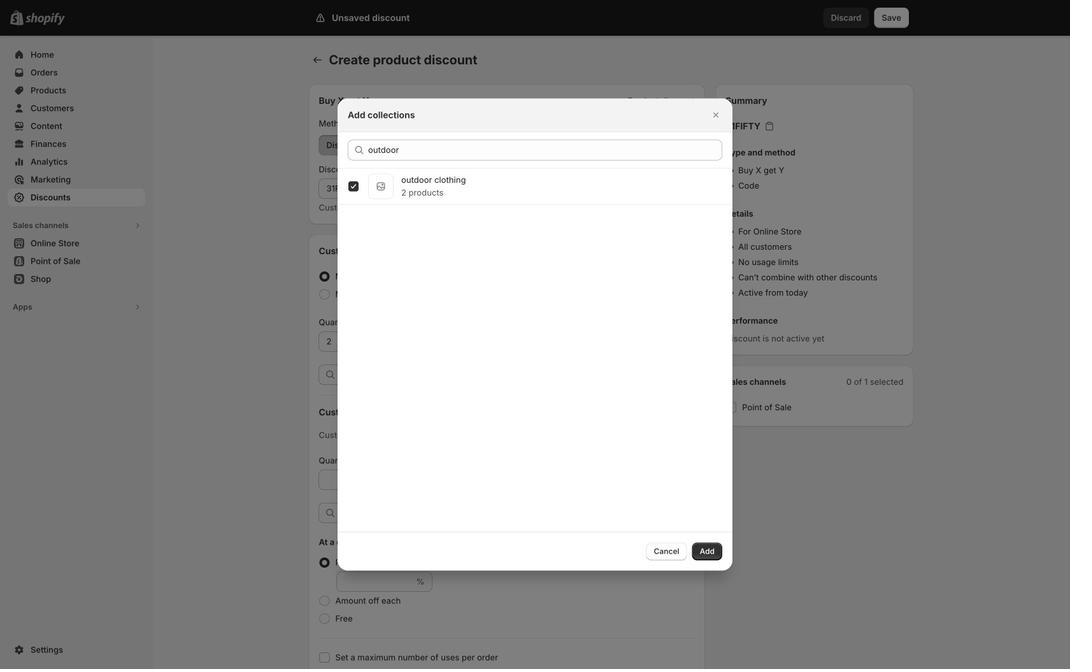 Task type: locate. For each thing, give the bounding box(es) containing it.
dialog
[[0, 98, 1071, 571]]

Search collections text field
[[368, 140, 723, 160]]

shopify image
[[25, 13, 65, 25]]



Task type: vqa. For each thing, say whether or not it's contained in the screenshot.
Shopify IMAGE
yes



